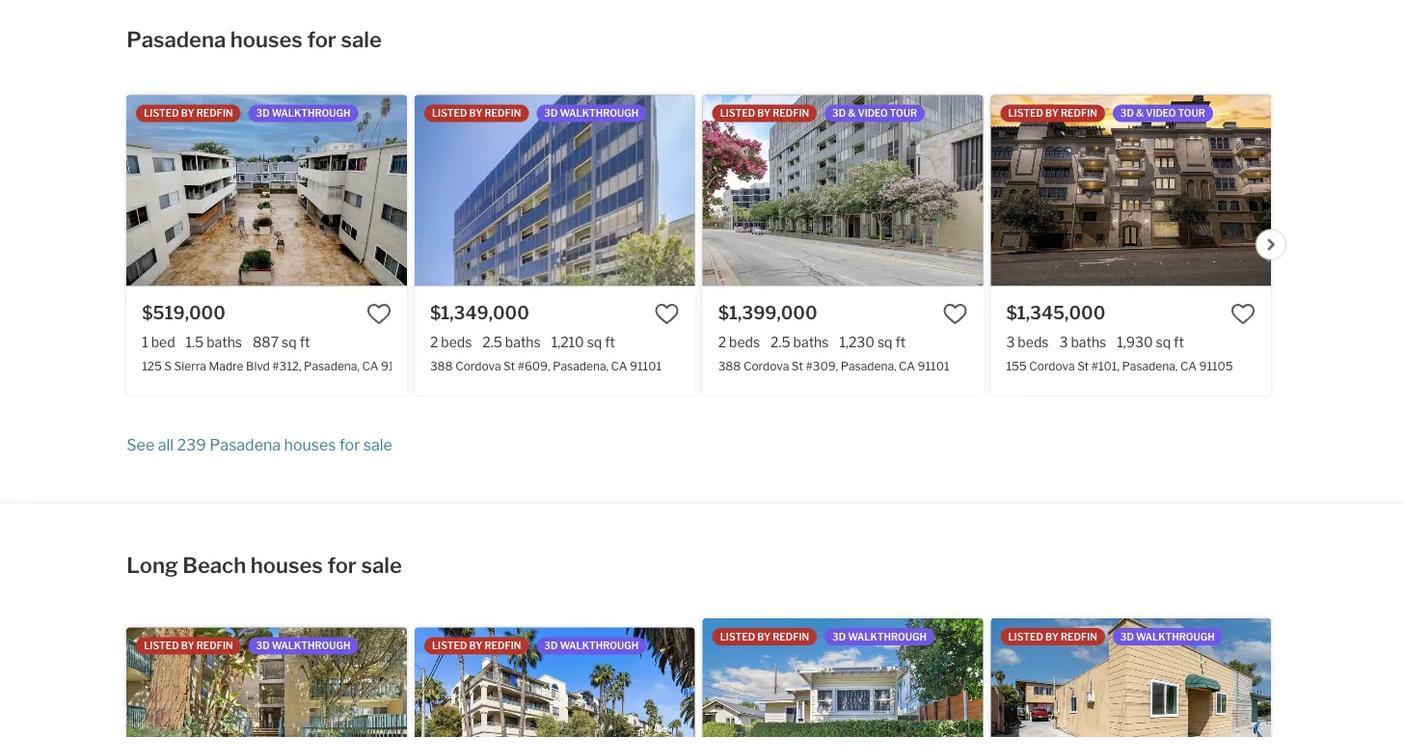 Task type: vqa. For each thing, say whether or not it's contained in the screenshot.
Compare
no



Task type: describe. For each thing, give the bounding box(es) containing it.
2 for $1,399,000
[[718, 334, 727, 350]]

3d for photo of 5955 cherry ave, long beach, ca 90805
[[1121, 631, 1134, 642]]

1.5 baths
[[186, 334, 242, 350]]

favorite button checkbox for $1,349,000
[[655, 301, 680, 326]]

st for $1,399,000
[[792, 359, 804, 373]]

2 beds for $1,349,000
[[430, 334, 472, 350]]

1,210 sq ft
[[552, 334, 616, 350]]

favorite button checkbox for $1,399,000
[[943, 301, 968, 326]]

1,930
[[1117, 334, 1153, 350]]

1.5
[[186, 334, 204, 350]]

1,230 sq ft
[[840, 334, 906, 350]]

blvd
[[246, 359, 270, 373]]

long
[[127, 552, 178, 578]]

3d walkthrough for "photo of 555 maine ave #425, long beach, ca 90802"
[[544, 640, 639, 651]]

listed for "photo of 555 maine ave #425, long beach, ca 90802"
[[432, 640, 467, 651]]

listed for photo of 1239 n loma vista dr, long beach, ca 90813
[[720, 631, 756, 642]]

& for $1,345,000
[[1136, 107, 1144, 119]]

beds for $1,399,000
[[729, 334, 760, 350]]

91107
[[381, 359, 414, 373]]

3d walkthrough for photo of 5955 cherry ave, long beach, ca 90805
[[1121, 631, 1215, 642]]

1,210
[[552, 334, 584, 350]]

2.5 for $1,399,000
[[771, 334, 791, 350]]

125
[[142, 359, 162, 373]]

0 vertical spatial sale
[[341, 26, 382, 52]]

cordova for $1,349,000
[[456, 359, 501, 373]]

listed by redfin for photo of 155 cordova st #101, pasadena, ca 91105
[[1009, 107, 1098, 119]]

ca for $1,345,000
[[1181, 359, 1197, 373]]

by for photo of 1239 n loma vista dr, long beach, ca 90813
[[758, 631, 771, 642]]

1 ca from the left
[[362, 359, 379, 373]]

pasadena, for $1,345,000
[[1123, 359, 1178, 373]]

walkthrough for "photo of 555 maine ave #425, long beach, ca 90802"
[[560, 640, 639, 651]]

3 baths
[[1060, 334, 1107, 350]]

walkthrough for photo of 576 n bellflower blvd #227, long beach, ca 90814 at the left bottom of the page
[[272, 640, 351, 651]]

2.5 baths for $1,349,000
[[483, 334, 541, 350]]

3d walkthrough for photo of 576 n bellflower blvd #227, long beach, ca 90814 at the left bottom of the page
[[256, 640, 351, 651]]

photo of 155 cordova st #101, pasadena, ca 91105 image
[[991, 95, 1272, 285]]

favorite button checkbox for $519,000
[[367, 301, 392, 326]]

video for $1,399,000
[[858, 107, 888, 119]]

photo of 125 s sierra madre blvd #312, pasadena, ca 91107 image
[[127, 95, 407, 285]]

listed for photo of 5955 cherry ave, long beach, ca 90805
[[1009, 631, 1044, 642]]

1 vertical spatial houses
[[284, 436, 336, 455]]

listed for photo of 125 s sierra madre blvd #312, pasadena, ca 91107 on the left of the page
[[144, 107, 179, 119]]

favorite button image for $1,349,000
[[655, 301, 680, 326]]

91101 for $1,349,000
[[630, 359, 662, 373]]

see
[[127, 436, 155, 455]]

baths for $1,399,000
[[794, 334, 829, 350]]

by for "photo of 555 maine ave #425, long beach, ca 90802"
[[469, 640, 483, 651]]

0 vertical spatial houses
[[230, 26, 303, 52]]

s
[[164, 359, 172, 373]]

sq for $1,399,000
[[878, 334, 893, 350]]

beds for $1,345,000
[[1018, 334, 1049, 350]]

cordova for $1,345,000
[[1030, 359, 1075, 373]]

walkthrough for photo of 125 s sierra madre blvd #312, pasadena, ca 91107 on the left of the page
[[272, 107, 351, 119]]

listed for photo of 576 n bellflower blvd #227, long beach, ca 90814 at the left bottom of the page
[[144, 640, 179, 651]]

3d walkthrough for photo of 125 s sierra madre blvd #312, pasadena, ca 91107 on the left of the page
[[256, 107, 351, 119]]

2 beds for $1,399,000
[[718, 334, 760, 350]]

st for $1,345,000
[[1078, 359, 1089, 373]]

sierra
[[174, 359, 206, 373]]

sq for $519,000
[[282, 334, 297, 350]]

see all 239 pasadena houses for sale
[[127, 436, 392, 455]]

0 vertical spatial pasadena
[[127, 26, 226, 52]]

3d for "photo of 555 maine ave #425, long beach, ca 90802"
[[544, 640, 558, 651]]

388 for $1,349,000
[[430, 359, 453, 373]]

long beach houses for sale
[[127, 552, 402, 578]]

redfin for "photo of 555 maine ave #425, long beach, ca 90802"
[[485, 640, 521, 651]]

3d walkthrough for photo of 1239 n loma vista dr, long beach, ca 90813
[[833, 631, 927, 642]]

video for $1,345,000
[[1146, 107, 1177, 119]]

155 cordova st #101, pasadena, ca 91105
[[1007, 359, 1234, 373]]

3d for photo of 388 cordova st #609, pasadena, ca 91101
[[544, 107, 558, 119]]

3d walkthrough for photo of 388 cordova st #609, pasadena, ca 91101
[[544, 107, 639, 119]]

3d for photo of 388 cordova st #309, pasadena, ca 91101
[[833, 107, 846, 119]]

pasadena, for $1,349,000
[[553, 359, 609, 373]]

tour for $1,345,000
[[1179, 107, 1206, 119]]

3d for photo of 1239 n loma vista dr, long beach, ca 90813
[[833, 631, 846, 642]]

#609,
[[518, 359, 550, 373]]

by for photo of 388 cordova st #309, pasadena, ca 91101
[[758, 107, 771, 119]]

photo of 1239 n loma vista dr, long beach, ca 90813 image
[[703, 618, 983, 737]]

3d for photo of 125 s sierra madre blvd #312, pasadena, ca 91107 on the left of the page
[[256, 107, 270, 119]]

1
[[142, 334, 148, 350]]

listed by redfin for photo of 576 n bellflower blvd #227, long beach, ca 90814 at the left bottom of the page
[[144, 640, 233, 651]]

listed by redfin for photo of 1239 n loma vista dr, long beach, ca 90813
[[720, 631, 810, 642]]

st for $1,349,000
[[504, 359, 515, 373]]

redfin for photo of 155 cordova st #101, pasadena, ca 91105
[[1061, 107, 1098, 119]]

2 vertical spatial sale
[[361, 552, 402, 578]]

ca for $1,399,000
[[899, 359, 916, 373]]

2 for $1,349,000
[[430, 334, 438, 350]]

listed for photo of 388 cordova st #609, pasadena, ca 91101
[[432, 107, 467, 119]]

beach
[[183, 552, 246, 578]]



Task type: locate. For each thing, give the bounding box(es) containing it.
2 horizontal spatial beds
[[1018, 334, 1049, 350]]

by for photo of 576 n bellflower blvd #227, long beach, ca 90814 at the left bottom of the page
[[181, 640, 195, 651]]

125 s sierra madre blvd #312, pasadena, ca 91107
[[142, 359, 414, 373]]

2 vertical spatial for
[[327, 552, 357, 578]]

cordova
[[456, 359, 501, 373], [744, 359, 789, 373], [1030, 359, 1075, 373]]

0 horizontal spatial video
[[858, 107, 888, 119]]

3 ca from the left
[[899, 359, 916, 373]]

redfin for photo of 1239 n loma vista dr, long beach, ca 90813
[[773, 631, 810, 642]]

1 sq from the left
[[282, 334, 297, 350]]

photo of 576 n bellflower blvd #227, long beach, ca 90814 image
[[127, 627, 407, 737]]

91101
[[630, 359, 662, 373], [918, 359, 950, 373]]

ft for $1,399,000
[[896, 334, 906, 350]]

&
[[848, 107, 856, 119], [1136, 107, 1144, 119]]

ca for $1,349,000
[[611, 359, 628, 373]]

beds
[[441, 334, 472, 350], [729, 334, 760, 350], [1018, 334, 1049, 350]]

ft
[[300, 334, 310, 350], [605, 334, 616, 350], [896, 334, 906, 350], [1174, 334, 1185, 350]]

1 horizontal spatial 388
[[718, 359, 741, 373]]

ft right 1,230
[[896, 334, 906, 350]]

3 beds
[[1007, 334, 1049, 350]]

1 388 from the left
[[430, 359, 453, 373]]

1 3 from the left
[[1007, 334, 1015, 350]]

walkthrough
[[272, 107, 351, 119], [560, 107, 639, 119], [848, 631, 927, 642], [1136, 631, 1215, 642], [272, 640, 351, 651], [560, 640, 639, 651]]

ca down 1,210 sq ft
[[611, 359, 628, 373]]

2 ft from the left
[[605, 334, 616, 350]]

baths for $1,349,000
[[505, 334, 541, 350]]

1 bed
[[142, 334, 175, 350]]

2 horizontal spatial st
[[1078, 359, 1089, 373]]

388 cordova st #309, pasadena, ca 91101
[[718, 359, 950, 373]]

st
[[504, 359, 515, 373], [792, 359, 804, 373], [1078, 359, 1089, 373]]

baths for $1,345,000
[[1071, 334, 1107, 350]]

st left #609,
[[504, 359, 515, 373]]

2
[[430, 334, 438, 350], [718, 334, 727, 350]]

listed by redfin for "photo of 555 maine ave #425, long beach, ca 90802"
[[432, 640, 521, 651]]

2.5 baths for $1,399,000
[[771, 334, 829, 350]]

1 horizontal spatial st
[[792, 359, 804, 373]]

cordova down $1,399,000 in the top right of the page
[[744, 359, 789, 373]]

1 horizontal spatial tour
[[1179, 107, 1206, 119]]

pasadena
[[127, 26, 226, 52], [210, 436, 281, 455]]

listed by redfin for photo of 125 s sierra madre blvd #312, pasadena, ca 91107 on the left of the page
[[144, 107, 233, 119]]

beds down $1,399,000 in the top right of the page
[[729, 334, 760, 350]]

3 baths from the left
[[794, 334, 829, 350]]

2 cordova from the left
[[744, 359, 789, 373]]

0 horizontal spatial tour
[[890, 107, 918, 119]]

2 st from the left
[[792, 359, 804, 373]]

favorite button image for $1,399,000
[[943, 301, 968, 326]]

baths for $519,000
[[207, 334, 242, 350]]

redfin for photo of 388 cordova st #309, pasadena, ca 91101
[[773, 107, 810, 119]]

baths
[[207, 334, 242, 350], [505, 334, 541, 350], [794, 334, 829, 350], [1071, 334, 1107, 350]]

beds for $1,349,000
[[441, 334, 472, 350]]

$1,349,000
[[430, 302, 530, 323]]

listed for photo of 388 cordova st #309, pasadena, ca 91101
[[720, 107, 756, 119]]

st left '#309,'
[[792, 359, 804, 373]]

by for photo of 155 cordova st #101, pasadena, ca 91105
[[1046, 107, 1059, 119]]

tour
[[890, 107, 918, 119], [1179, 107, 1206, 119]]

walkthrough for photo of 388 cordova st #609, pasadena, ca 91101
[[560, 107, 639, 119]]

388 down $1,399,000 in the top right of the page
[[718, 359, 741, 373]]

1 2 beds from the left
[[430, 334, 472, 350]]

3d & video tour for $1,345,000
[[1121, 107, 1206, 119]]

1 horizontal spatial 2 beds
[[718, 334, 760, 350]]

1 tour from the left
[[890, 107, 918, 119]]

3 cordova from the left
[[1030, 359, 1075, 373]]

listed for photo of 155 cordova st #101, pasadena, ca 91105
[[1009, 107, 1044, 119]]

2.5 baths
[[483, 334, 541, 350], [771, 334, 829, 350]]

walkthrough for photo of 5955 cherry ave, long beach, ca 90805
[[1136, 631, 1215, 642]]

2.5
[[483, 334, 502, 350], [771, 334, 791, 350]]

photo of 388 cordova st #609, pasadena, ca 91101 image
[[415, 95, 695, 285]]

walkthrough for photo of 1239 n loma vista dr, long beach, ca 90813
[[848, 631, 927, 642]]

#312,
[[272, 359, 302, 373]]

0 horizontal spatial favorite button image
[[367, 301, 392, 326]]

favorite button image
[[367, 301, 392, 326], [655, 301, 680, 326], [943, 301, 968, 326]]

2 3d & video tour from the left
[[1121, 107, 1206, 119]]

2.5 down the $1,349,000
[[483, 334, 502, 350]]

redfin for photo of 576 n bellflower blvd #227, long beach, ca 90814 at the left bottom of the page
[[197, 640, 233, 651]]

pasadena, for $1,399,000
[[841, 359, 897, 373]]

2 down $1,399,000 in the top right of the page
[[718, 334, 727, 350]]

2 2.5 baths from the left
[[771, 334, 829, 350]]

3 down $1,345,000
[[1060, 334, 1068, 350]]

2 beds from the left
[[729, 334, 760, 350]]

pasadena, right #312,
[[304, 359, 360, 373]]

video
[[858, 107, 888, 119], [1146, 107, 1177, 119]]

239
[[177, 436, 206, 455]]

1 pasadena, from the left
[[304, 359, 360, 373]]

ft right 1,930
[[1174, 334, 1185, 350]]

baths up '#309,'
[[794, 334, 829, 350]]

91101 for $1,399,000
[[918, 359, 950, 373]]

next image
[[1266, 239, 1278, 251]]

2 favorite button checkbox from the left
[[655, 301, 680, 326]]

ca left 91105
[[1181, 359, 1197, 373]]

0 horizontal spatial beds
[[441, 334, 472, 350]]

listed by redfin for photo of 5955 cherry ave, long beach, ca 90805
[[1009, 631, 1098, 642]]

1 video from the left
[[858, 107, 888, 119]]

sq for $1,349,000
[[587, 334, 602, 350]]

sq right 1,210 on the left top
[[587, 334, 602, 350]]

3d for photo of 576 n bellflower blvd #227, long beach, ca 90814 at the left bottom of the page
[[256, 640, 270, 651]]

3 sq from the left
[[878, 334, 893, 350]]

$1,345,000
[[1007, 302, 1106, 323]]

bed
[[151, 334, 175, 350]]

0 horizontal spatial 2.5 baths
[[483, 334, 541, 350]]

91105
[[1200, 359, 1234, 373]]

1 horizontal spatial beds
[[729, 334, 760, 350]]

388
[[430, 359, 453, 373], [718, 359, 741, 373]]

1 ft from the left
[[300, 334, 310, 350]]

1 & from the left
[[848, 107, 856, 119]]

887
[[253, 334, 279, 350]]

1 vertical spatial for
[[339, 436, 360, 455]]

3 for 3 baths
[[1060, 334, 1068, 350]]

1 horizontal spatial cordova
[[744, 359, 789, 373]]

$1,399,000
[[718, 302, 818, 323]]

ft for $519,000
[[300, 334, 310, 350]]

pasadena, down 1,230 sq ft on the right of the page
[[841, 359, 897, 373]]

1 horizontal spatial video
[[1146, 107, 1177, 119]]

ft right 1,210 on the left top
[[605, 334, 616, 350]]

1 horizontal spatial 2.5
[[771, 334, 791, 350]]

beds down the $1,349,000
[[441, 334, 472, 350]]

listed
[[144, 107, 179, 119], [432, 107, 467, 119], [720, 107, 756, 119], [1009, 107, 1044, 119], [720, 631, 756, 642], [1009, 631, 1044, 642], [144, 640, 179, 651], [432, 640, 467, 651]]

all
[[158, 436, 174, 455]]

#309,
[[806, 359, 838, 373]]

2.5 baths up #609,
[[483, 334, 541, 350]]

by for photo of 388 cordova st #609, pasadena, ca 91101
[[469, 107, 483, 119]]

1 baths from the left
[[207, 334, 242, 350]]

3 favorite button checkbox from the left
[[943, 301, 968, 326]]

3d walkthrough
[[256, 107, 351, 119], [544, 107, 639, 119], [833, 631, 927, 642], [1121, 631, 1215, 642], [256, 640, 351, 651], [544, 640, 639, 651]]

2 baths from the left
[[505, 334, 541, 350]]

madre
[[209, 359, 244, 373]]

cordova for $1,399,000
[[744, 359, 789, 373]]

1 2.5 baths from the left
[[483, 334, 541, 350]]

0 horizontal spatial cordova
[[456, 359, 501, 373]]

1 91101 from the left
[[630, 359, 662, 373]]

1 2.5 from the left
[[483, 334, 502, 350]]

1 favorite button image from the left
[[367, 301, 392, 326]]

2 sq from the left
[[587, 334, 602, 350]]

1 vertical spatial sale
[[363, 436, 392, 455]]

4 favorite button checkbox from the left
[[1231, 301, 1256, 326]]

0 vertical spatial for
[[307, 26, 337, 52]]

sq
[[282, 334, 297, 350], [587, 334, 602, 350], [878, 334, 893, 350], [1156, 334, 1171, 350]]

baths up madre
[[207, 334, 242, 350]]

2 ca from the left
[[611, 359, 628, 373]]

2 tour from the left
[[1179, 107, 1206, 119]]

redfin
[[197, 107, 233, 119], [485, 107, 521, 119], [773, 107, 810, 119], [1061, 107, 1098, 119], [773, 631, 810, 642], [1061, 631, 1098, 642], [197, 640, 233, 651], [485, 640, 521, 651]]

ca left 91107
[[362, 359, 379, 373]]

2 beds
[[430, 334, 472, 350], [718, 334, 760, 350]]

4 ft from the left
[[1174, 334, 1185, 350]]

3 pasadena, from the left
[[841, 359, 897, 373]]

ca down 1,230 sq ft on the right of the page
[[899, 359, 916, 373]]

pasadena houses for sale
[[127, 26, 382, 52]]

redfin for photo of 125 s sierra madre blvd #312, pasadena, ca 91107 on the left of the page
[[197, 107, 233, 119]]

2 2 beds from the left
[[718, 334, 760, 350]]

sq right 1,230
[[878, 334, 893, 350]]

photo of 5955 cherry ave, long beach, ca 90805 image
[[991, 618, 1272, 737]]

1 st from the left
[[504, 359, 515, 373]]

ft for $1,345,000
[[1174, 334, 1185, 350]]

388 cordova st #609, pasadena, ca 91101
[[430, 359, 662, 373]]

2.5 down $1,399,000 in the top right of the page
[[771, 334, 791, 350]]

photo of 555 maine ave #425, long beach, ca 90802 image
[[415, 627, 695, 737]]

0 horizontal spatial 3
[[1007, 334, 1015, 350]]

by
[[181, 107, 195, 119], [469, 107, 483, 119], [758, 107, 771, 119], [1046, 107, 1059, 119], [758, 631, 771, 642], [1046, 631, 1059, 642], [181, 640, 195, 651], [469, 640, 483, 651]]

pasadena,
[[304, 359, 360, 373], [553, 359, 609, 373], [841, 359, 897, 373], [1123, 359, 1178, 373]]

by for photo of 125 s sierra madre blvd #312, pasadena, ca 91107 on the left of the page
[[181, 107, 195, 119]]

1 horizontal spatial 2
[[718, 334, 727, 350]]

3 for 3 beds
[[1007, 334, 1015, 350]]

beds up 155
[[1018, 334, 1049, 350]]

$519,000
[[142, 302, 226, 323]]

2 91101 from the left
[[918, 359, 950, 373]]

1 horizontal spatial 2.5 baths
[[771, 334, 829, 350]]

favorite button checkbox
[[367, 301, 392, 326], [655, 301, 680, 326], [943, 301, 968, 326], [1231, 301, 1256, 326]]

3d & video tour for $1,399,000
[[833, 107, 918, 119]]

ca
[[362, 359, 379, 373], [611, 359, 628, 373], [899, 359, 916, 373], [1181, 359, 1197, 373]]

1 horizontal spatial 91101
[[918, 359, 950, 373]]

pasadena, down 1,930 sq ft
[[1123, 359, 1178, 373]]

1 horizontal spatial 3d & video tour
[[1121, 107, 1206, 119]]

listed by redfin
[[144, 107, 233, 119], [432, 107, 521, 119], [720, 107, 810, 119], [1009, 107, 1098, 119], [720, 631, 810, 642], [1009, 631, 1098, 642], [144, 640, 233, 651], [432, 640, 521, 651]]

sq right 1,930
[[1156, 334, 1171, 350]]

listed by redfin for photo of 388 cordova st #309, pasadena, ca 91101
[[720, 107, 810, 119]]

2 pasadena, from the left
[[553, 359, 609, 373]]

for
[[307, 26, 337, 52], [339, 436, 360, 455], [327, 552, 357, 578]]

1,230
[[840, 334, 875, 350]]

cordova down the $1,349,000
[[456, 359, 501, 373]]

0 horizontal spatial 2 beds
[[430, 334, 472, 350]]

388 right 91107
[[430, 359, 453, 373]]

0 horizontal spatial 91101
[[630, 359, 662, 373]]

887 sq ft
[[253, 334, 310, 350]]

2 video from the left
[[1146, 107, 1177, 119]]

4 ca from the left
[[1181, 359, 1197, 373]]

3 ft from the left
[[896, 334, 906, 350]]

2 favorite button image from the left
[[655, 301, 680, 326]]

4 baths from the left
[[1071, 334, 1107, 350]]

155
[[1007, 359, 1027, 373]]

ft up #312,
[[300, 334, 310, 350]]

by for photo of 5955 cherry ave, long beach, ca 90805
[[1046, 631, 1059, 642]]

baths up #609,
[[505, 334, 541, 350]]

houses
[[230, 26, 303, 52], [284, 436, 336, 455], [251, 552, 323, 578]]

1 2 from the left
[[430, 334, 438, 350]]

1 horizontal spatial favorite button image
[[655, 301, 680, 326]]

1 beds from the left
[[441, 334, 472, 350]]

3d
[[256, 107, 270, 119], [544, 107, 558, 119], [833, 107, 846, 119], [1121, 107, 1134, 119], [833, 631, 846, 642], [1121, 631, 1134, 642], [256, 640, 270, 651], [544, 640, 558, 651]]

388 for $1,399,000
[[718, 359, 741, 373]]

3 beds from the left
[[1018, 334, 1049, 350]]

favorite button image
[[1231, 301, 1256, 326]]

2 2.5 from the left
[[771, 334, 791, 350]]

0 horizontal spatial &
[[848, 107, 856, 119]]

baths up #101,
[[1071, 334, 1107, 350]]

3 up 155
[[1007, 334, 1015, 350]]

1 3d & video tour from the left
[[833, 107, 918, 119]]

0 horizontal spatial 2.5
[[483, 334, 502, 350]]

favorite button image for $519,000
[[367, 301, 392, 326]]

2 down the $1,349,000
[[430, 334, 438, 350]]

#101,
[[1092, 359, 1120, 373]]

3
[[1007, 334, 1015, 350], [1060, 334, 1068, 350]]

1 horizontal spatial 3
[[1060, 334, 1068, 350]]

st left #101,
[[1078, 359, 1089, 373]]

1 horizontal spatial &
[[1136, 107, 1144, 119]]

cordova down '3 beds'
[[1030, 359, 1075, 373]]

3 st from the left
[[1078, 359, 1089, 373]]

2.5 baths up '#309,'
[[771, 334, 829, 350]]

2 & from the left
[[1136, 107, 1144, 119]]

0 horizontal spatial 388
[[430, 359, 453, 373]]

1 cordova from the left
[[456, 359, 501, 373]]

2 horizontal spatial favorite button image
[[943, 301, 968, 326]]

3 favorite button image from the left
[[943, 301, 968, 326]]

sale
[[341, 26, 382, 52], [363, 436, 392, 455], [361, 552, 402, 578]]

2 beds down the $1,349,000
[[430, 334, 472, 350]]

2.5 for $1,349,000
[[483, 334, 502, 350]]

0 horizontal spatial 2
[[430, 334, 438, 350]]

sq right '887'
[[282, 334, 297, 350]]

3d & video tour
[[833, 107, 918, 119], [1121, 107, 1206, 119]]

pasadena, down 1,210 sq ft
[[553, 359, 609, 373]]

1 favorite button checkbox from the left
[[367, 301, 392, 326]]

favorite button checkbox for $1,345,000
[[1231, 301, 1256, 326]]

2 3 from the left
[[1060, 334, 1068, 350]]

4 pasadena, from the left
[[1123, 359, 1178, 373]]

0 horizontal spatial st
[[504, 359, 515, 373]]

2 2 from the left
[[718, 334, 727, 350]]

2 beds down $1,399,000 in the top right of the page
[[718, 334, 760, 350]]

2 388 from the left
[[718, 359, 741, 373]]

0 horizontal spatial 3d & video tour
[[833, 107, 918, 119]]

listed by redfin for photo of 388 cordova st #609, pasadena, ca 91101
[[432, 107, 521, 119]]

sq for $1,345,000
[[1156, 334, 1171, 350]]

2 horizontal spatial cordova
[[1030, 359, 1075, 373]]

redfin for photo of 5955 cherry ave, long beach, ca 90805
[[1061, 631, 1098, 642]]

1 vertical spatial pasadena
[[210, 436, 281, 455]]

2 vertical spatial houses
[[251, 552, 323, 578]]

ft for $1,349,000
[[605, 334, 616, 350]]

tour for $1,399,000
[[890, 107, 918, 119]]

& for $1,399,000
[[848, 107, 856, 119]]

photo of 388 cordova st #309, pasadena, ca 91101 image
[[703, 95, 983, 285]]

1,930 sq ft
[[1117, 334, 1185, 350]]

3d for photo of 155 cordova st #101, pasadena, ca 91105
[[1121, 107, 1134, 119]]

redfin for photo of 388 cordova st #609, pasadena, ca 91101
[[485, 107, 521, 119]]

4 sq from the left
[[1156, 334, 1171, 350]]



